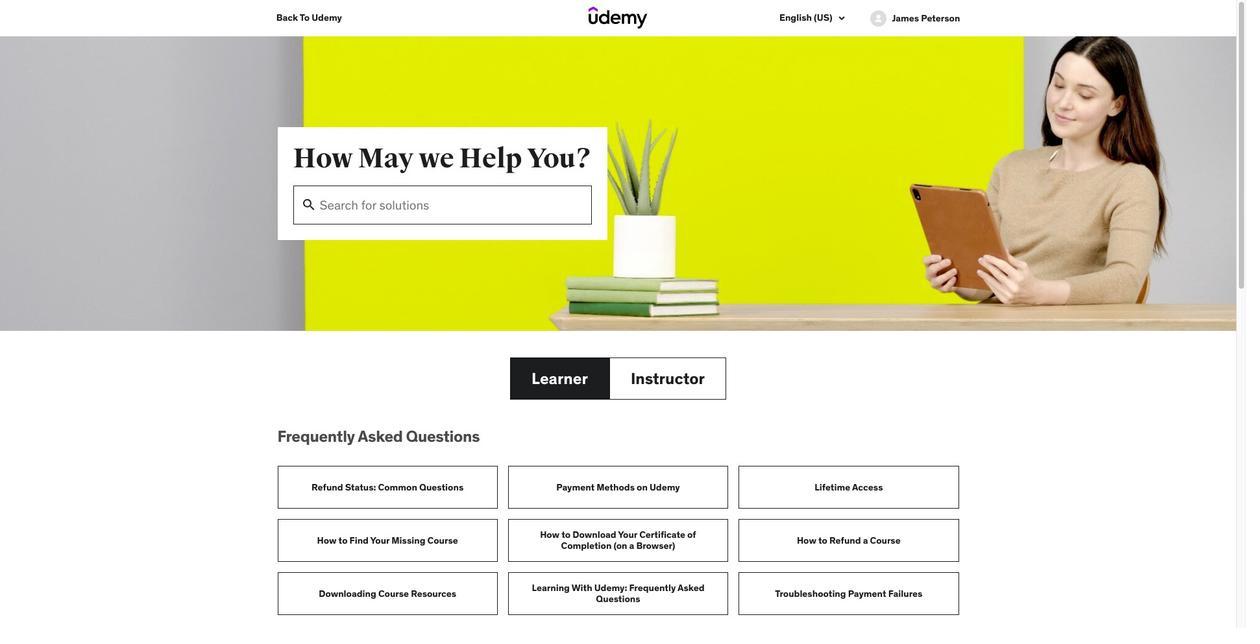 Task type: locate. For each thing, give the bounding box(es) containing it.
1 vertical spatial asked
[[678, 582, 704, 594]]

learner
[[532, 369, 588, 389]]

back to udemy
[[276, 12, 342, 23]]

how may we help you? main content
[[0, 36, 1236, 628]]

udemy
[[312, 12, 342, 23], [650, 481, 680, 493]]

lifetime access
[[815, 481, 883, 493]]

lifetime
[[815, 481, 850, 493]]

to for download
[[562, 529, 571, 541]]

how for how may we help you?
[[293, 142, 353, 175]]

downloading course resources
[[319, 588, 456, 599]]

instructor link
[[609, 358, 726, 400]]

course left resources
[[378, 588, 409, 599]]

to
[[562, 529, 571, 541], [338, 534, 348, 546], [818, 534, 827, 546]]

1 horizontal spatial udemy
[[650, 481, 680, 493]]

may
[[358, 142, 414, 175]]

how left may
[[293, 142, 353, 175]]

0 horizontal spatial asked
[[358, 426, 403, 447]]

to left the find
[[338, 534, 348, 546]]

downloading course resources link
[[277, 572, 498, 615]]

to down lifetime
[[818, 534, 827, 546]]

missing
[[392, 534, 425, 546]]

to inside how to download your certificate of completion (on a browser)
[[562, 529, 571, 541]]

udemy right the on
[[650, 481, 680, 493]]

you?
[[527, 142, 592, 175]]

help
[[459, 142, 522, 175]]

asked up "refund status: common questions"
[[358, 426, 403, 447]]

how
[[293, 142, 353, 175], [540, 529, 559, 541], [317, 534, 336, 546], [797, 534, 816, 546]]

asked down "of"
[[678, 582, 704, 594]]

your right download
[[618, 529, 637, 541]]

instructor
[[631, 369, 705, 389]]

frequently
[[277, 426, 355, 447], [629, 582, 676, 594]]

how for how to refund a course
[[797, 534, 816, 546]]

payment
[[556, 481, 595, 493], [848, 588, 886, 599]]

how up troubleshooting
[[797, 534, 816, 546]]

1 vertical spatial udemy
[[650, 481, 680, 493]]

0 horizontal spatial to
[[338, 534, 348, 546]]

udemy inside 'link'
[[650, 481, 680, 493]]

how to refund a course link
[[739, 519, 959, 562]]

payment left methods
[[556, 481, 595, 493]]

1 horizontal spatial payment
[[848, 588, 886, 599]]

0 vertical spatial frequently
[[277, 426, 355, 447]]

questions inside the learning with udemy: frequently asked questions
[[596, 593, 640, 605]]

Search search field
[[293, 186, 592, 225]]

1 vertical spatial payment
[[848, 588, 886, 599]]

learning
[[532, 582, 570, 594]]

course down access
[[870, 534, 901, 546]]

a
[[863, 534, 868, 546], [629, 540, 634, 552]]

refund left status: at left
[[312, 481, 343, 493]]

course right missing at bottom left
[[427, 534, 458, 546]]

1 horizontal spatial course
[[427, 534, 458, 546]]

download
[[573, 529, 616, 541]]

troubleshooting payment failures link
[[739, 572, 959, 615]]

of
[[687, 529, 696, 541]]

course
[[427, 534, 458, 546], [870, 534, 901, 546], [378, 588, 409, 599]]

2 horizontal spatial course
[[870, 534, 901, 546]]

2 horizontal spatial to
[[818, 534, 827, 546]]

methods
[[597, 481, 635, 493]]

on
[[637, 481, 648, 493]]

refund
[[312, 481, 343, 493], [829, 534, 861, 546]]

0 vertical spatial refund
[[312, 481, 343, 493]]

frequently asked questions
[[277, 426, 480, 447]]

lifetime access link
[[739, 466, 959, 509]]

homepage banner image
[[0, 36, 1236, 331]]

1 horizontal spatial to
[[562, 529, 571, 541]]

refund down lifetime access link
[[829, 534, 861, 546]]

how to find your missing course
[[317, 534, 458, 546]]

frequently inside the learning with udemy: frequently asked questions
[[629, 582, 676, 594]]

your for download
[[618, 529, 637, 541]]

how to find your missing course link
[[277, 519, 498, 562]]

1 horizontal spatial asked
[[678, 582, 704, 594]]

payment inside 'link'
[[556, 481, 595, 493]]

udemy right to
[[312, 12, 342, 23]]

your for find
[[370, 534, 390, 546]]

0 vertical spatial questions
[[406, 426, 480, 447]]

a down access
[[863, 534, 868, 546]]

james peterson
[[892, 13, 960, 24]]

2 vertical spatial questions
[[596, 593, 640, 605]]

your inside how to download your certificate of completion (on a browser)
[[618, 529, 637, 541]]

1 horizontal spatial frequently
[[629, 582, 676, 594]]

learner link
[[510, 358, 609, 400]]

failures
[[888, 588, 922, 599]]

0 vertical spatial udemy
[[312, 12, 342, 23]]

learning with udemy: frequently asked questions
[[532, 582, 704, 605]]

how to refund a course
[[797, 534, 901, 546]]

0 horizontal spatial payment
[[556, 481, 595, 493]]

a right (on
[[629, 540, 634, 552]]

1 horizontal spatial your
[[618, 529, 637, 541]]

1 horizontal spatial refund
[[829, 534, 861, 546]]

how inside how to download your certificate of completion (on a browser)
[[540, 529, 559, 541]]

how left "completion"
[[540, 529, 559, 541]]

udemy:
[[594, 582, 627, 594]]

None search field
[[293, 175, 592, 225]]

how for how to find your missing course
[[317, 534, 336, 546]]

downloading
[[319, 588, 376, 599]]

asked
[[358, 426, 403, 447], [678, 582, 704, 594]]

0 horizontal spatial a
[[629, 540, 634, 552]]

your
[[618, 529, 637, 541], [370, 534, 390, 546]]

payment left failures
[[848, 588, 886, 599]]

your right the find
[[370, 534, 390, 546]]

completion
[[561, 540, 612, 552]]

access
[[852, 481, 883, 493]]

to left download
[[562, 529, 571, 541]]

0 vertical spatial payment
[[556, 481, 595, 493]]

how left the find
[[317, 534, 336, 546]]

questions
[[406, 426, 480, 447], [419, 481, 464, 493], [596, 593, 640, 605]]

1 vertical spatial frequently
[[629, 582, 676, 594]]

james peterson image
[[870, 10, 887, 27]]

resources
[[411, 588, 456, 599]]

0 horizontal spatial your
[[370, 534, 390, 546]]

back to udemy link
[[276, 0, 342, 35]]

how to download your certificate of completion (on a browser) link
[[508, 519, 728, 562]]

learning with udemy: frequently asked questions link
[[508, 572, 728, 615]]

back
[[276, 12, 298, 23]]

certificate
[[639, 529, 685, 541]]

asked inside the learning with udemy: frequently asked questions
[[678, 582, 704, 594]]



Task type: vqa. For each thing, say whether or not it's contained in the screenshot.
"Credits" to the top
no



Task type: describe. For each thing, give the bounding box(es) containing it.
we
[[419, 142, 454, 175]]

find
[[350, 534, 369, 546]]

james
[[892, 13, 919, 24]]

0 vertical spatial asked
[[358, 426, 403, 447]]

how to download your certificate of completion (on a browser)
[[540, 529, 696, 552]]

troubleshooting payment failures
[[775, 588, 922, 599]]

0 horizontal spatial frequently
[[277, 426, 355, 447]]

0 horizontal spatial course
[[378, 588, 409, 599]]

english
[[779, 12, 812, 24]]

to
[[300, 12, 310, 23]]

0 horizontal spatial udemy
[[312, 12, 342, 23]]

payment methods on udemy link
[[508, 466, 728, 509]]

1 horizontal spatial a
[[863, 534, 868, 546]]

(on
[[614, 540, 627, 552]]

status:
[[345, 481, 376, 493]]

how may we help you?
[[293, 142, 592, 175]]

payment methods on udemy
[[556, 481, 680, 493]]

1 vertical spatial refund
[[829, 534, 861, 546]]

how for how to download your certificate of completion (on a browser)
[[540, 529, 559, 541]]

(us)
[[814, 12, 832, 24]]

1 vertical spatial questions
[[419, 481, 464, 493]]

how may we help you? heading
[[293, 142, 592, 175]]

troubleshooting
[[775, 588, 846, 599]]

refund status: common questions
[[312, 481, 464, 493]]

peterson
[[921, 13, 960, 24]]

common
[[378, 481, 417, 493]]

a inside how to download your certificate of completion (on a browser)
[[629, 540, 634, 552]]

refund status: common questions link
[[277, 466, 498, 509]]

english (us)
[[779, 12, 834, 24]]

0 horizontal spatial refund
[[312, 481, 343, 493]]

with
[[572, 582, 592, 594]]

to for refund
[[818, 534, 827, 546]]

browser)
[[636, 540, 675, 552]]

to for find
[[338, 534, 348, 546]]

english (us) link
[[779, 12, 844, 25]]



